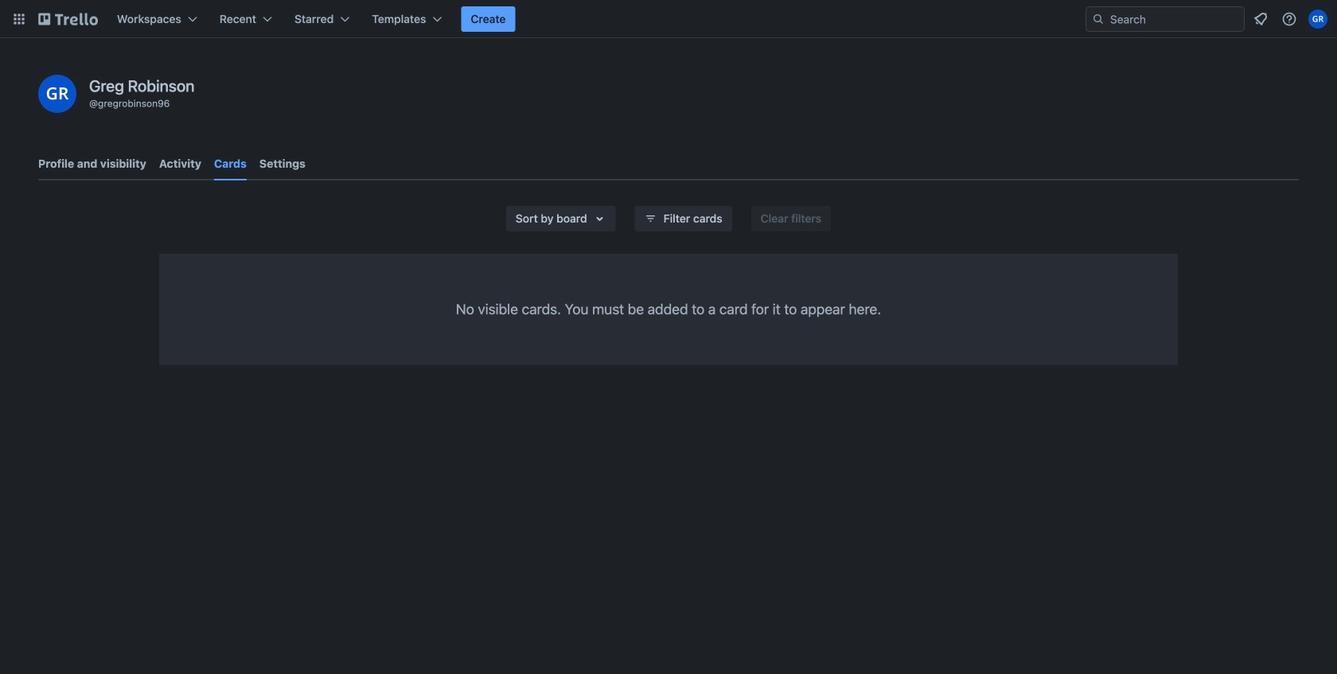 Task type: locate. For each thing, give the bounding box(es) containing it.
0 notifications image
[[1251, 10, 1270, 29]]

0 vertical spatial greg robinson (gregrobinson96) image
[[1309, 10, 1328, 29]]

greg robinson (gregrobinson96) image right open information menu icon
[[1309, 10, 1328, 29]]

greg robinson (gregrobinson96) image
[[1309, 10, 1328, 29], [38, 75, 76, 113]]

1 vertical spatial greg robinson (gregrobinson96) image
[[38, 75, 76, 113]]

0 horizontal spatial greg robinson (gregrobinson96) image
[[38, 75, 76, 113]]

open information menu image
[[1281, 11, 1297, 27]]

Search field
[[1105, 8, 1244, 30]]

back to home image
[[38, 6, 98, 32]]

greg robinson (gregrobinson96) image down the back to home image
[[38, 75, 76, 113]]



Task type: vqa. For each thing, say whether or not it's contained in the screenshot.
4th sm image from the top of the page
no



Task type: describe. For each thing, give the bounding box(es) containing it.
primary element
[[0, 0, 1337, 38]]

1 horizontal spatial greg robinson (gregrobinson96) image
[[1309, 10, 1328, 29]]

search image
[[1092, 13, 1105, 25]]



